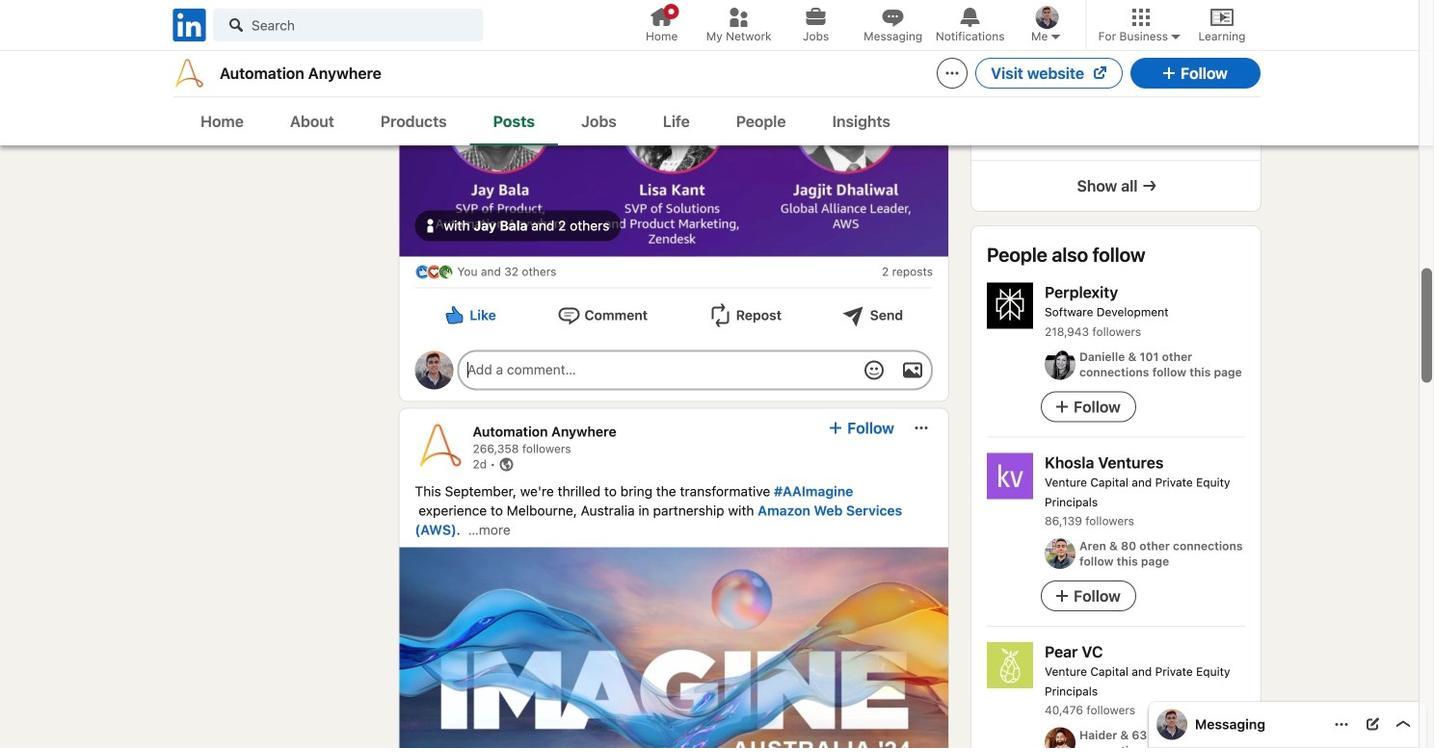 Task type: vqa. For each thing, say whether or not it's contained in the screenshot.
the bottom Omkar Savant image
yes



Task type: describe. For each thing, give the bounding box(es) containing it.
celebrate image
[[438, 265, 454, 280]]

Text editor for creating content text field
[[468, 361, 846, 381]]

0 horizontal spatial omkar savant image
[[1036, 6, 1059, 29]]

automation anywhere logo image
[[174, 58, 204, 89]]

1 horizontal spatial omkar savant image
[[1157, 710, 1188, 741]]

add a photo image
[[901, 359, 924, 382]]

automation anywhere, graphic. image
[[417, 423, 463, 469]]

Search text field
[[213, 9, 483, 41]]

open messenger dropdown menu image
[[1334, 718, 1350, 733]]

pear vc page logo image
[[987, 643, 1033, 689]]

for business image
[[1168, 29, 1184, 44]]

omkar savant image
[[415, 351, 454, 390]]

celonis page logo image
[[987, 0, 1033, 36]]

like image
[[443, 304, 466, 327]]

khosla ventures page logo image
[[987, 454, 1033, 500]]



Task type: locate. For each thing, give the bounding box(es) containing it.
1 vertical spatial image preview image
[[400, 548, 949, 749]]

open emoji keyboard image
[[863, 359, 886, 382]]

omkar savant image
[[1036, 6, 1059, 29], [1157, 710, 1188, 741]]

2 image preview image from the top
[[400, 548, 949, 749]]

open control menu for post by automation anywhere image
[[914, 421, 929, 436]]

small image
[[1048, 29, 1064, 44]]

0 vertical spatial omkar savant image
[[1036, 6, 1059, 29]]

1 image preview image from the top
[[400, 0, 949, 257]]

like image
[[415, 265, 430, 280]]

overflow actions image
[[945, 66, 960, 81]]

linkedin image
[[170, 5, 209, 45], [170, 5, 209, 45]]

image preview image
[[400, 0, 949, 257], [400, 548, 949, 749]]

love image
[[427, 265, 442, 280]]

0 vertical spatial image preview image
[[400, 0, 949, 257]]

1 vertical spatial omkar savant image
[[1157, 710, 1188, 741]]

region
[[968, 54, 1261, 89]]

perplexity page logo image
[[987, 283, 1033, 329]]



